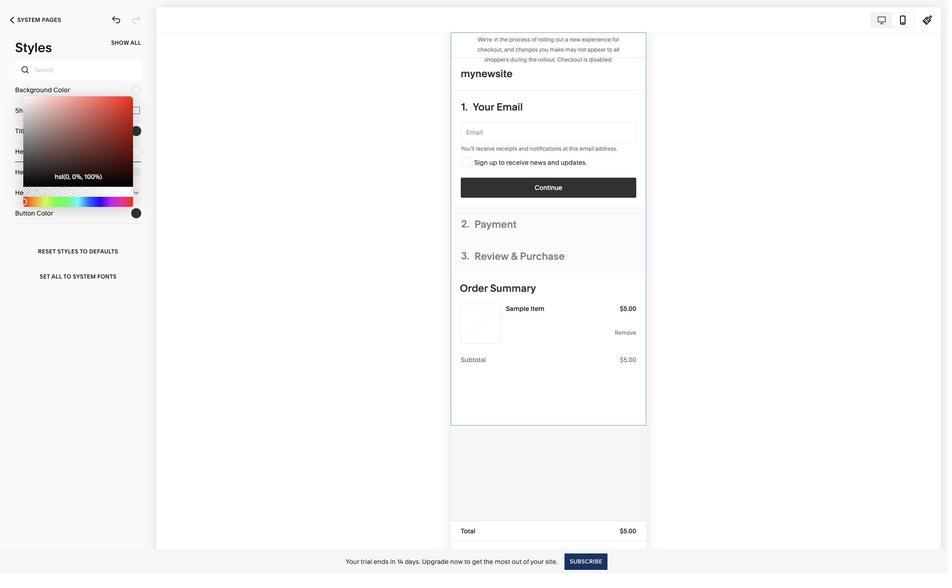 Task type: vqa. For each thing, say whether or not it's contained in the screenshot.
Header Border Color the Header
yes



Task type: describe. For each thing, give the bounding box(es) containing it.
styles inside 'button'
[[57, 248, 78, 255]]

0 vertical spatial styles
[[15, 40, 52, 55]]

title
[[15, 127, 28, 135]]

color right border
[[61, 168, 78, 176]]

header for header color
[[15, 148, 37, 156]]

Search text field
[[15, 60, 141, 80]]

button
[[15, 209, 35, 218]]

color for title color
[[29, 127, 46, 135]]

show all button
[[111, 35, 141, 51]]

border
[[39, 168, 60, 176]]

your
[[346, 558, 359, 566]]

out
[[512, 558, 522, 566]]

defaults
[[89, 248, 118, 255]]

header color
[[15, 148, 56, 156]]

undo image
[[111, 15, 121, 25]]

reset
[[38, 248, 56, 255]]

logo
[[46, 107, 62, 115]]

reset styles to defaults
[[38, 248, 118, 255]]

header color button
[[15, 142, 141, 162]]

to for styles
[[80, 248, 88, 255]]

2 vertical spatial to
[[465, 558, 471, 566]]

14
[[397, 558, 403, 566]]

header border color button
[[15, 162, 141, 182]]

ends
[[374, 558, 389, 566]]

now
[[450, 558, 463, 566]]

set all to system fonts
[[40, 273, 117, 280]]

button color
[[15, 209, 53, 218]]

title color button
[[15, 121, 141, 141]]

header for header border color
[[15, 168, 37, 176]]

background
[[15, 86, 52, 94]]



Task type: locate. For each thing, give the bounding box(es) containing it.
background color button
[[15, 80, 141, 100]]

fonts
[[97, 273, 117, 280]]

0 horizontal spatial to
[[63, 273, 71, 280]]

color
[[53, 86, 70, 94], [29, 127, 46, 135], [39, 148, 56, 156], [61, 168, 78, 176], [37, 209, 53, 218]]

background color
[[15, 86, 70, 94]]

color inside button
[[53, 86, 70, 94]]

tab list
[[871, 13, 913, 27]]

the
[[484, 558, 493, 566]]

styles down system pages button
[[15, 40, 52, 55]]

of
[[523, 558, 529, 566]]

your
[[531, 558, 544, 566]]

set all to system fonts button
[[15, 264, 141, 289]]

to left the get
[[465, 558, 471, 566]]

all right show
[[130, 39, 141, 46]]

title color
[[15, 127, 46, 135]]

system pages button
[[0, 10, 71, 30]]

header inside header border color button
[[15, 168, 37, 176]]

show
[[111, 39, 129, 46]]

0 vertical spatial header
[[15, 148, 37, 156]]

system
[[73, 273, 96, 280]]

1 horizontal spatial styles
[[57, 248, 78, 255]]

your trial ends in 14 days. upgrade now to get the most out of your site.
[[346, 558, 558, 566]]

color right button
[[37, 209, 53, 218]]

all inside 'button'
[[51, 273, 62, 280]]

color right title
[[29, 127, 46, 135]]

trial
[[361, 558, 372, 566]]

2 horizontal spatial to
[[465, 558, 471, 566]]

1 vertical spatial styles
[[57, 248, 78, 255]]

modal dialog
[[20, 93, 133, 207]]

2 header from the top
[[15, 168, 37, 176]]

color up logo
[[53, 86, 70, 94]]

to left defaults
[[80, 248, 88, 255]]

0 horizontal spatial all
[[51, 273, 62, 280]]

in
[[390, 558, 396, 566]]

show site logo
[[15, 107, 62, 115]]

1 horizontal spatial all
[[130, 39, 141, 46]]

show
[[15, 107, 32, 115]]

to left system
[[63, 273, 71, 280]]

most
[[495, 558, 510, 566]]

header down the title color
[[15, 148, 37, 156]]

all right the "set"
[[51, 273, 62, 280]]

set
[[40, 273, 50, 280]]

show all
[[111, 39, 141, 46]]

styles right reset
[[57, 248, 78, 255]]

1 vertical spatial all
[[51, 273, 62, 280]]

upgrade
[[422, 558, 449, 566]]

styles
[[15, 40, 52, 55], [57, 248, 78, 255]]

1 vertical spatial header
[[15, 168, 37, 176]]

pages
[[42, 16, 61, 23]]

to inside reset styles to defaults 'button'
[[80, 248, 88, 255]]

color inside 'button'
[[37, 209, 53, 218]]

1 header from the top
[[15, 148, 37, 156]]

all
[[130, 39, 141, 46], [51, 273, 62, 280]]

0 vertical spatial to
[[80, 248, 88, 255]]

1 vertical spatial to
[[63, 273, 71, 280]]

system
[[17, 16, 40, 23]]

to
[[80, 248, 88, 255], [63, 273, 71, 280], [465, 558, 471, 566]]

color for button color
[[37, 209, 53, 218]]

all for show
[[130, 39, 141, 46]]

reset styles to defaults button
[[15, 239, 141, 264]]

color inside "button"
[[39, 148, 56, 156]]

site
[[33, 107, 45, 115]]

days.
[[405, 558, 421, 566]]

color for header color
[[39, 148, 56, 156]]

to for all
[[63, 273, 71, 280]]

header
[[15, 148, 37, 156], [15, 168, 37, 176]]

all for set
[[51, 273, 62, 280]]

header border color
[[15, 168, 78, 176]]

button color button
[[15, 203, 141, 224]]

color value field
[[43, 172, 113, 182]]

0 vertical spatial all
[[130, 39, 141, 46]]

site.
[[545, 558, 558, 566]]

get
[[472, 558, 482, 566]]

color for background color
[[53, 86, 70, 94]]

all inside button
[[130, 39, 141, 46]]

color up header border color
[[39, 148, 56, 156]]

0 horizontal spatial styles
[[15, 40, 52, 55]]

1 horizontal spatial to
[[80, 248, 88, 255]]

to inside the set all to system fonts 'button'
[[63, 273, 71, 280]]

header down header color
[[15, 168, 37, 176]]

header inside header color "button"
[[15, 148, 37, 156]]

system pages
[[17, 16, 61, 23]]



